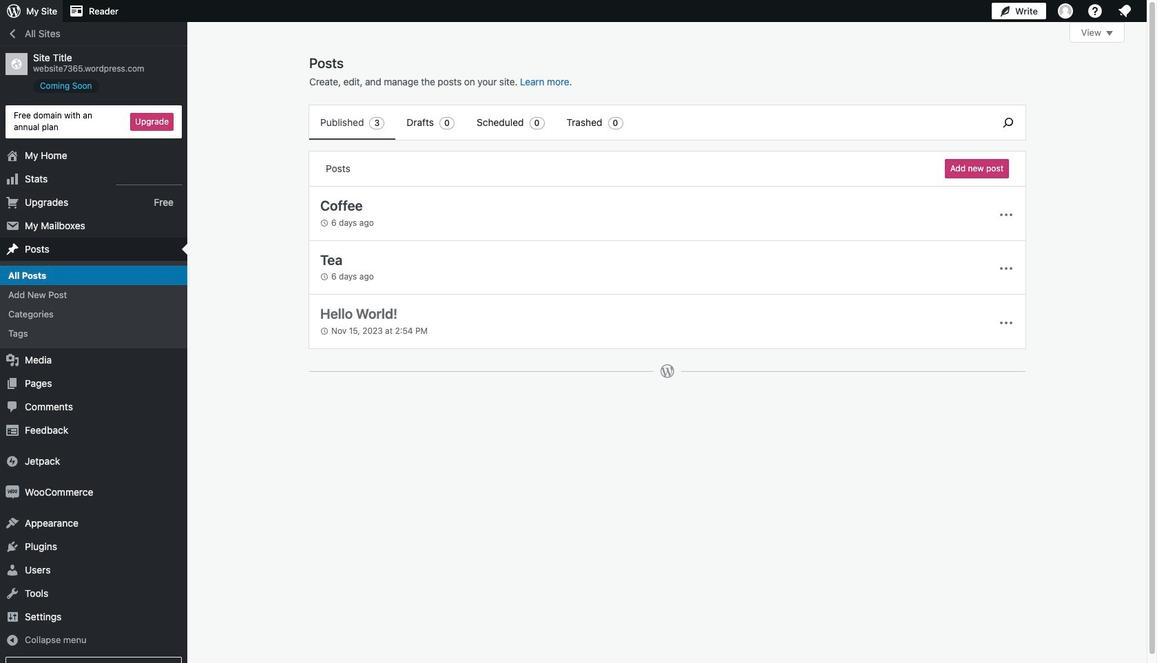 Task type: locate. For each thing, give the bounding box(es) containing it.
toggle menu image down toggle menu image
[[998, 315, 1015, 331]]

None search field
[[991, 105, 1026, 140]]

img image
[[6, 455, 19, 469], [6, 486, 19, 500]]

1 img image from the top
[[6, 455, 19, 469]]

1 vertical spatial toggle menu image
[[998, 315, 1015, 331]]

my profile image
[[1058, 3, 1073, 19]]

menu
[[309, 105, 984, 140]]

toggle menu image
[[998, 206, 1015, 223], [998, 315, 1015, 331]]

0 vertical spatial toggle menu image
[[998, 206, 1015, 223]]

toggle menu image up toggle menu image
[[998, 206, 1015, 223]]

2 img image from the top
[[6, 486, 19, 500]]

0 vertical spatial img image
[[6, 455, 19, 469]]

1 vertical spatial img image
[[6, 486, 19, 500]]

main content
[[309, 22, 1125, 392]]



Task type: vqa. For each thing, say whether or not it's contained in the screenshot.
the bottom img
yes



Task type: describe. For each thing, give the bounding box(es) containing it.
highest hourly views 0 image
[[116, 176, 182, 185]]

help image
[[1087, 3, 1103, 19]]

closed image
[[1106, 31, 1113, 36]]

1 toggle menu image from the top
[[998, 206, 1015, 223]]

manage your notifications image
[[1116, 3, 1133, 19]]

toggle menu image
[[998, 261, 1015, 277]]

2 toggle menu image from the top
[[998, 315, 1015, 331]]

open search image
[[991, 114, 1026, 131]]



